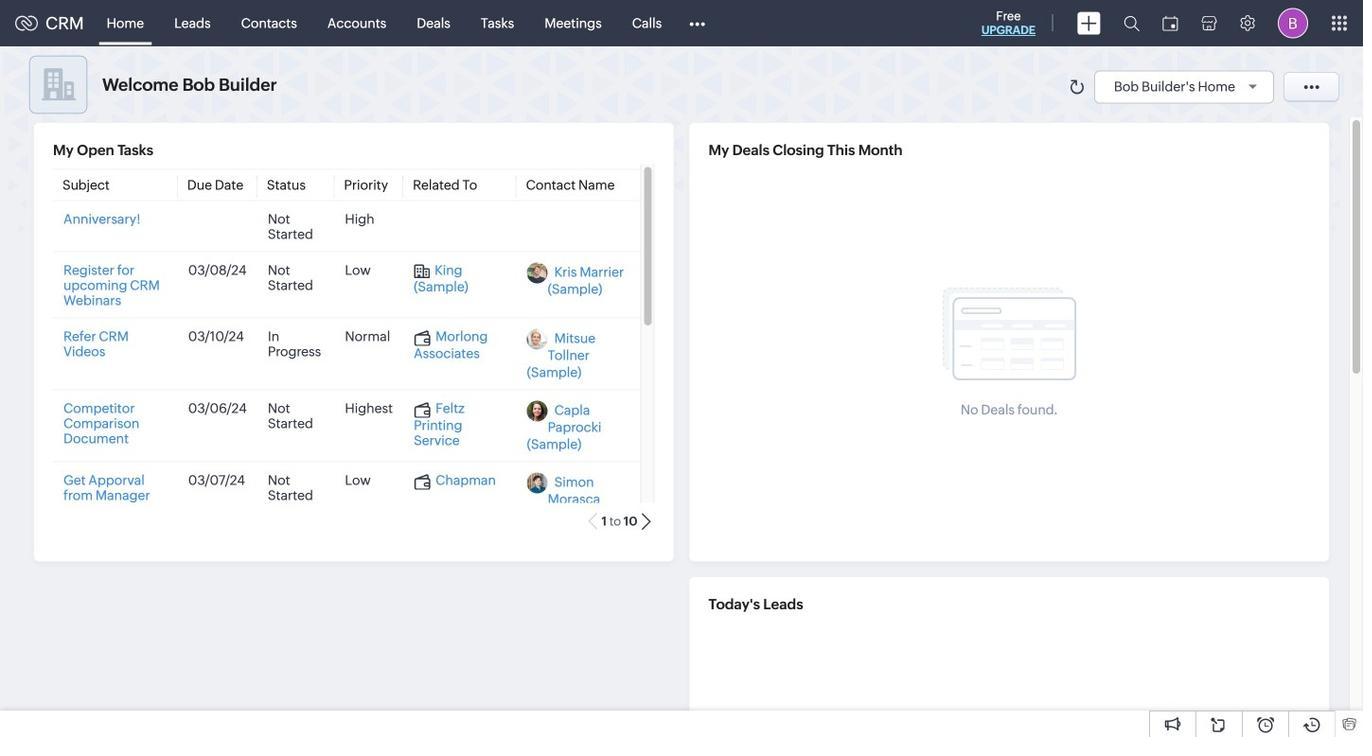 Task type: vqa. For each thing, say whether or not it's contained in the screenshot.
Defined
no



Task type: describe. For each thing, give the bounding box(es) containing it.
Other Modules field
[[677, 8, 718, 38]]

calendar image
[[1162, 16, 1179, 31]]

search image
[[1124, 15, 1140, 31]]

profile image
[[1278, 8, 1308, 38]]

create menu image
[[1077, 12, 1101, 35]]



Task type: locate. For each thing, give the bounding box(es) containing it.
create menu element
[[1066, 0, 1112, 46]]

search element
[[1112, 0, 1151, 46]]

logo image
[[15, 16, 38, 31]]

profile element
[[1267, 0, 1320, 46]]



